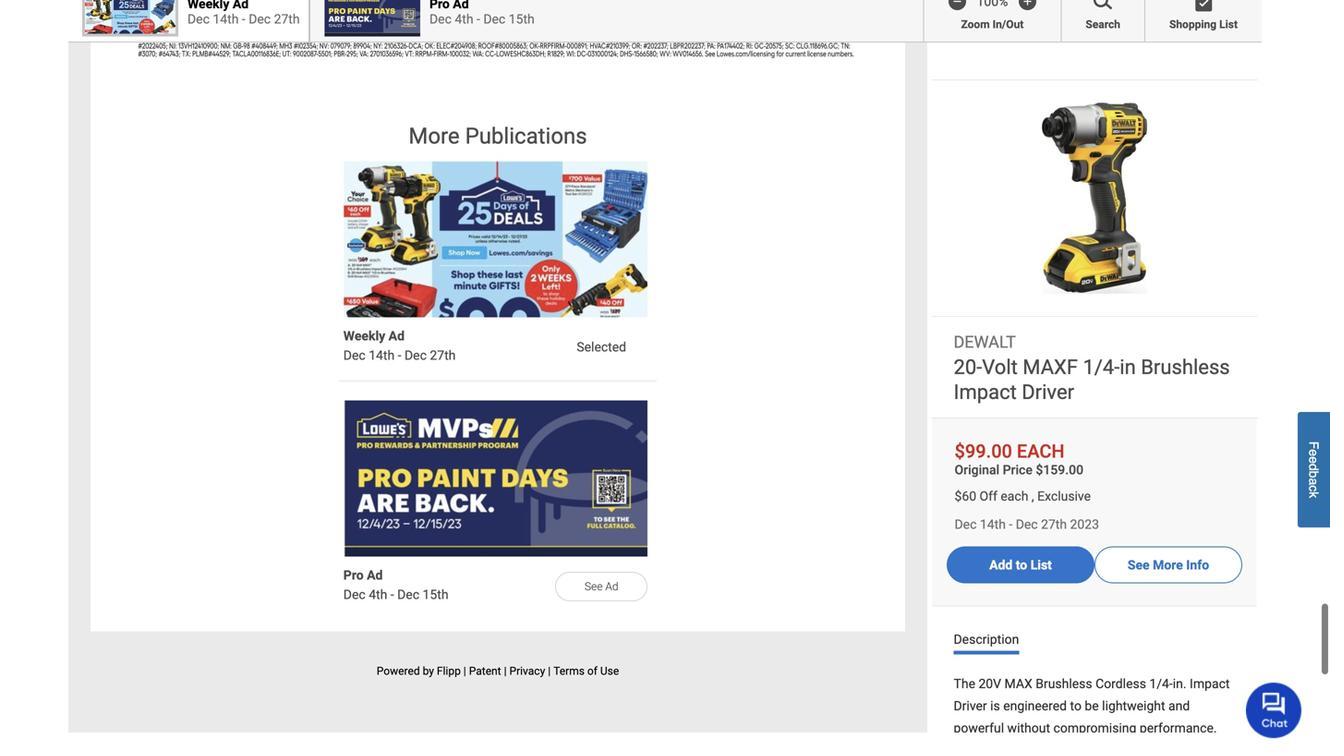 Task type: describe. For each thing, give the bounding box(es) containing it.
2 e from the top
[[1307, 457, 1322, 464]]

a
[[1307, 478, 1322, 485]]

b
[[1307, 471, 1322, 478]]

chat invite button image
[[1247, 682, 1303, 739]]

f e e d b a c k
[[1307, 441, 1322, 498]]

f e e d b a c k button
[[1299, 412, 1331, 528]]

k
[[1307, 492, 1322, 498]]

c
[[1307, 485, 1322, 492]]

f
[[1307, 441, 1322, 449]]



Task type: vqa. For each thing, say whether or not it's contained in the screenshot.
rightmost Shower
no



Task type: locate. For each thing, give the bounding box(es) containing it.
1 e from the top
[[1307, 449, 1322, 457]]

e
[[1307, 449, 1322, 457], [1307, 457, 1322, 464]]

e up d
[[1307, 449, 1322, 457]]

d
[[1307, 464, 1322, 471]]

e up b
[[1307, 457, 1322, 464]]



